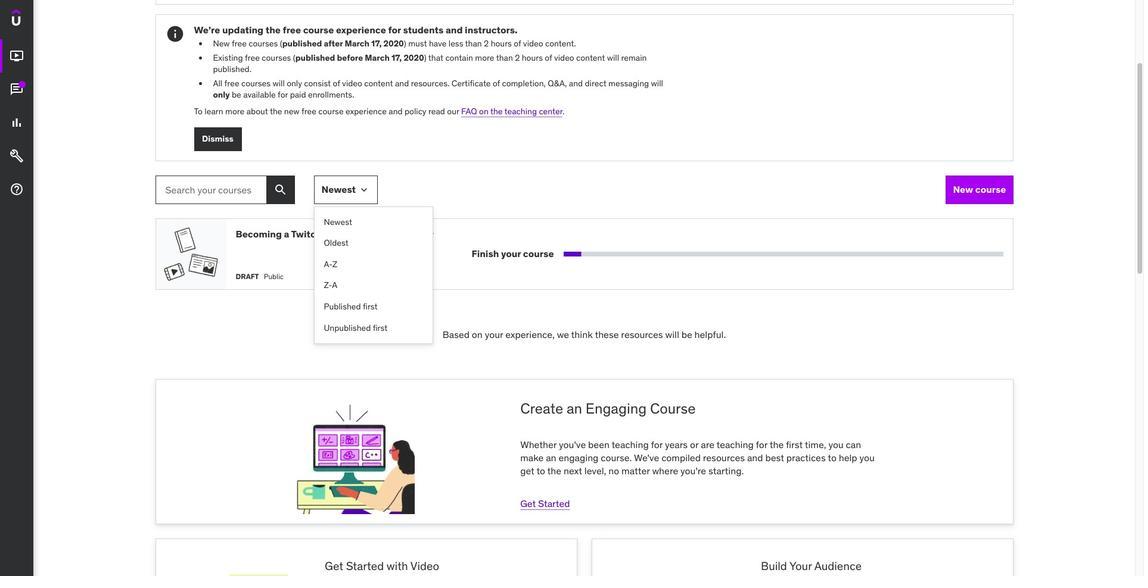 Task type: vqa. For each thing, say whether or not it's contained in the screenshot.
Sign
no



Task type: locate. For each thing, give the bounding box(es) containing it.
1 vertical spatial march
[[365, 52, 390, 63]]

1 horizontal spatial more
[[475, 52, 494, 63]]

first
[[363, 301, 378, 312], [373, 323, 388, 333], [786, 439, 803, 451]]

the right updating on the left
[[266, 24, 281, 36]]

1 horizontal spatial you
[[860, 452, 875, 464]]

free for new free courses (
[[232, 38, 247, 49]]

0 horizontal spatial (
[[280, 38, 282, 49]]

on right based
[[472, 329, 483, 341]]

) left must
[[404, 38, 406, 49]]

2020 for published before march 17, 2020
[[404, 52, 424, 63]]

2 up completion,
[[515, 52, 520, 63]]

of right certificate
[[493, 78, 500, 89]]

unpublished
[[324, 323, 371, 333]]

free
[[283, 24, 301, 36], [232, 38, 247, 49], [245, 52, 260, 63], [224, 78, 239, 89], [302, 106, 316, 117]]

0 horizontal spatial started
[[346, 560, 384, 574]]

17, down new free courses ( published after march 17, 2020 ) must have less than 2 hours of video content.
[[392, 52, 402, 63]]

free down updating on the left
[[232, 38, 247, 49]]

small image
[[358, 184, 370, 196]]

free down published.
[[224, 78, 239, 89]]

and
[[446, 24, 463, 36], [395, 78, 409, 89], [569, 78, 583, 89], [389, 106, 403, 117], [747, 452, 763, 464]]

be inside all free courses will only consist of video content and resources. certificate of completion, q&a, and direct messaging will only be available for paid enrollments.
[[232, 90, 241, 100]]

edit / manage course link
[[416, 224, 823, 285]]

0 vertical spatial resources
[[621, 329, 663, 341]]

started left 'with'
[[346, 560, 384, 574]]

and up less
[[446, 24, 463, 36]]

more right learn
[[225, 106, 244, 117]]

0 horizontal spatial new
[[213, 38, 230, 49]]

1 horizontal spatial video
[[523, 38, 543, 49]]

( up 'existing free courses ( published before march 17, 2020'
[[280, 38, 282, 49]]

resources up starting.
[[703, 452, 745, 464]]

teaching up course.
[[612, 439, 649, 451]]

1 vertical spatial )
[[424, 52, 426, 63]]

started
[[538, 498, 570, 510], [346, 560, 384, 574]]

hours
[[491, 38, 512, 49], [522, 52, 543, 63]]

0 vertical spatial new
[[213, 38, 230, 49]]

1 vertical spatial newest
[[324, 217, 352, 227]]

make
[[520, 452, 544, 464]]

1 vertical spatial hours
[[522, 52, 543, 63]]

1 horizontal spatial new
[[953, 184, 973, 195]]

published first button
[[314, 297, 432, 318]]

a-
[[324, 259, 332, 270]]

0 vertical spatial started
[[538, 498, 570, 510]]

17, down 'we're updating the free course experience for students and instructors.'
[[371, 38, 382, 49]]

0 vertical spatial medium image
[[10, 49, 24, 63]]

1 horizontal spatial 2
[[515, 52, 520, 63]]

1 vertical spatial medium image
[[10, 149, 24, 163]]

0 vertical spatial you
[[829, 439, 844, 451]]

more
[[475, 52, 494, 63], [225, 106, 244, 117]]

1 horizontal spatial an
[[567, 400, 582, 418]]

than right less
[[465, 38, 482, 49]]

will
[[607, 52, 619, 63], [273, 78, 285, 89], [651, 78, 663, 89], [665, 329, 679, 341]]

1 vertical spatial get
[[325, 560, 343, 574]]

0 vertical spatial 2
[[484, 38, 489, 49]]

0 vertical spatial 17,
[[371, 38, 382, 49]]

video left content.
[[523, 38, 543, 49]]

newest
[[321, 184, 356, 195], [324, 217, 352, 227]]

build
[[761, 560, 787, 574]]

courses inside all free courses will only consist of video content and resources. certificate of completion, q&a, and direct messaging will only be available for paid enrollments.
[[241, 78, 271, 89]]

our
[[447, 106, 459, 117]]

or left are
[[690, 439, 699, 451]]

0 vertical spatial your
[[501, 248, 521, 260]]

experience down enrollments.
[[346, 106, 387, 117]]

newest inside newest button
[[324, 217, 352, 227]]

based
[[443, 329, 470, 341]]

you left 'can'
[[829, 439, 844, 451]]

to left the help
[[828, 452, 837, 464]]

or inside whether you've been teaching for years or are teaching for the first time, you can make an engaging course. we've compiled resources and best practices to help you get to the next level, no matter where you're starting.
[[690, 439, 699, 451]]

1 horizontal spatial resources
[[703, 452, 745, 464]]

and left best
[[747, 452, 763, 464]]

1 vertical spatial resources
[[703, 452, 745, 464]]

1 vertical spatial first
[[373, 323, 388, 333]]

only up paid on the left top
[[287, 78, 302, 89]]

started for get started
[[538, 498, 570, 510]]

of down content.
[[545, 52, 552, 63]]

and left policy
[[389, 106, 403, 117]]

to
[[194, 106, 203, 117]]

policy
[[405, 106, 426, 117]]

0 horizontal spatial an
[[546, 452, 556, 464]]

1 horizontal spatial get
[[520, 498, 536, 510]]

get started with video
[[325, 560, 439, 574]]

your left "experience,"
[[485, 329, 503, 341]]

2 down "instructors."
[[484, 38, 489, 49]]

get for get started with video
[[325, 560, 343, 574]]

more right contain
[[475, 52, 494, 63]]

free up published.
[[245, 52, 260, 63]]

0 horizontal spatial to
[[537, 466, 545, 478]]

the right faq
[[490, 106, 503, 117]]

z-a
[[324, 280, 337, 291]]

draft
[[236, 272, 259, 281]]

) inside ") that contain more than 2 hours of video content will remain published."
[[424, 52, 426, 63]]

matter
[[622, 466, 650, 478]]

teaching right are
[[717, 439, 754, 451]]

you're
[[681, 466, 706, 478]]

1 vertical spatial video
[[554, 52, 574, 63]]

newest up 'becoming a twitch or youtube livestreamer'
[[324, 217, 352, 227]]

video down content.
[[554, 52, 574, 63]]

0 vertical spatial experience
[[336, 24, 386, 36]]

course inside edit / manage course link
[[641, 247, 677, 261]]

0 horizontal spatial only
[[213, 90, 230, 100]]

1 vertical spatial (
[[293, 52, 295, 63]]

0 vertical spatial get
[[520, 498, 536, 510]]

1 vertical spatial 2
[[515, 52, 520, 63]]

1 vertical spatial or
[[690, 439, 699, 451]]

get started link
[[520, 498, 570, 510]]

the
[[266, 24, 281, 36], [270, 106, 282, 117], [490, 106, 503, 117], [770, 439, 784, 451], [547, 466, 561, 478]]

0 horizontal spatial be
[[232, 90, 241, 100]]

finish
[[472, 248, 499, 260]]

0 vertical spatial than
[[465, 38, 482, 49]]

1 horizontal spatial be
[[682, 329, 692, 341]]

newest inside newest dropdown button
[[321, 184, 356, 195]]

to right get
[[537, 466, 545, 478]]

0 vertical spatial 2020
[[383, 38, 404, 49]]

than down "instructors."
[[496, 52, 513, 63]]

1 vertical spatial an
[[546, 452, 556, 464]]

medium image
[[10, 82, 24, 97], [10, 149, 24, 163]]

0 vertical spatial an
[[567, 400, 582, 418]]

course.
[[601, 452, 632, 464]]

0 horizontal spatial hours
[[491, 38, 512, 49]]

your right the finish
[[501, 248, 521, 260]]

be left available
[[232, 90, 241, 100]]

starting.
[[709, 466, 744, 478]]

whether
[[520, 439, 557, 451]]

march down 'we're updating the free course experience for students and instructors.'
[[345, 38, 369, 49]]

1 horizontal spatial )
[[424, 52, 426, 63]]

been
[[588, 439, 610, 451]]

march for before
[[365, 52, 390, 63]]

new inside button
[[953, 184, 973, 195]]

2 vertical spatial video
[[342, 78, 362, 89]]

help
[[839, 452, 857, 464]]

( up paid on the left top
[[293, 52, 295, 63]]

draft public
[[236, 272, 284, 281]]

Search your courses text field
[[155, 176, 266, 204]]

must
[[408, 38, 427, 49]]

hours up completion,
[[522, 52, 543, 63]]

2020 left must
[[383, 38, 404, 49]]

1 horizontal spatial hours
[[522, 52, 543, 63]]

newest left 'small' icon
[[321, 184, 356, 195]]

published for existing free courses (
[[295, 52, 335, 63]]

started down next
[[538, 498, 570, 510]]

z-
[[324, 280, 332, 291]]

0 horizontal spatial content
[[364, 78, 393, 89]]

unpublished first
[[324, 323, 388, 333]]

1 horizontal spatial 17,
[[392, 52, 402, 63]]

0 horizontal spatial or
[[324, 228, 333, 240]]

published down after
[[295, 52, 335, 63]]

on right faq
[[479, 106, 489, 117]]

2
[[484, 38, 489, 49], [515, 52, 520, 63]]

you down 'can'
[[860, 452, 875, 464]]

(
[[280, 38, 282, 49], [293, 52, 295, 63]]

of inside ") that contain more than 2 hours of video content will remain published."
[[545, 52, 552, 63]]

0 vertical spatial newest
[[321, 184, 356, 195]]

first inside published first button
[[363, 301, 378, 312]]

all free courses will only consist of video content and resources. certificate of completion, q&a, and direct messaging will only be available for paid enrollments.
[[213, 78, 663, 100]]

first for published first
[[363, 301, 378, 312]]

resources.
[[411, 78, 450, 89]]

1 vertical spatial medium image
[[10, 116, 24, 130]]

0 vertical spatial content
[[576, 52, 605, 63]]

content up direct
[[576, 52, 605, 63]]

courses for only
[[241, 78, 271, 89]]

1 vertical spatial more
[[225, 106, 244, 117]]

for up best
[[756, 439, 768, 451]]

for inside all free courses will only consist of video content and resources. certificate of completion, q&a, and direct messaging will only be available for paid enrollments.
[[278, 90, 288, 100]]

march down new free courses ( published after march 17, 2020 ) must have less than 2 hours of video content.
[[365, 52, 390, 63]]

1 vertical spatial to
[[537, 466, 545, 478]]

for
[[388, 24, 401, 36], [278, 90, 288, 100], [651, 439, 663, 451], [756, 439, 768, 451]]

first down z-a button
[[363, 301, 378, 312]]

that
[[428, 52, 443, 63]]

twitch
[[291, 228, 321, 240]]

an down whether
[[546, 452, 556, 464]]

for up new free courses ( published after march 17, 2020 ) must have less than 2 hours of video content.
[[388, 24, 401, 36]]

only
[[287, 78, 302, 89], [213, 90, 230, 100]]

the left next
[[547, 466, 561, 478]]

0 horizontal spatial video
[[342, 78, 362, 89]]

q&a,
[[548, 78, 567, 89]]

new free courses ( published after march 17, 2020 ) must have less than 2 hours of video content.
[[213, 38, 576, 49]]

0 vertical spatial published
[[282, 38, 322, 49]]

for left paid on the left top
[[278, 90, 288, 100]]

2 horizontal spatial video
[[554, 52, 574, 63]]

will left the helpful.
[[665, 329, 679, 341]]

1 horizontal spatial started
[[538, 498, 570, 510]]

an right create
[[567, 400, 582, 418]]

becoming a twitch or youtube livestreamer
[[236, 228, 434, 240]]

2020 down must
[[404, 52, 424, 63]]

faq on the teaching center link
[[461, 106, 562, 117]]

0 horizontal spatial get
[[325, 560, 343, 574]]

1 vertical spatial 2020
[[404, 52, 424, 63]]

medium image
[[10, 49, 24, 63], [10, 116, 24, 130], [10, 182, 24, 197]]

1 horizontal spatial than
[[496, 52, 513, 63]]

the left new
[[270, 106, 282, 117]]

to
[[828, 452, 837, 464], [537, 466, 545, 478]]

0 horizontal spatial resources
[[621, 329, 663, 341]]

0 vertical spatial march
[[345, 38, 369, 49]]

video inside all free courses will only consist of video content and resources. certificate of completion, q&a, and direct messaging will only be available for paid enrollments.
[[342, 78, 362, 89]]

content up to learn more about the new free course experience and policy read our faq on the teaching center .
[[364, 78, 393, 89]]

0 horizontal spatial )
[[404, 38, 406, 49]]

teaching
[[504, 106, 537, 117], [612, 439, 649, 451], [717, 439, 754, 451]]

0 vertical spatial only
[[287, 78, 302, 89]]

will up available
[[273, 78, 285, 89]]

published up 'existing free courses ( published before march 17, 2020'
[[282, 38, 322, 49]]

udemy image
[[12, 10, 66, 30]]

hours down "instructors."
[[491, 38, 512, 49]]

0 vertical spatial courses
[[249, 38, 278, 49]]

0 vertical spatial (
[[280, 38, 282, 49]]

1 horizontal spatial content
[[576, 52, 605, 63]]

17,
[[371, 38, 382, 49], [392, 52, 402, 63]]

years
[[665, 439, 688, 451]]

think
[[571, 329, 593, 341]]

2 vertical spatial medium image
[[10, 182, 24, 197]]

first inside unpublished first button
[[373, 323, 388, 333]]

and left resources.
[[395, 78, 409, 89]]

with
[[387, 560, 408, 574]]

2 vertical spatial courses
[[241, 78, 271, 89]]

experience up the 'before' at left top
[[336, 24, 386, 36]]

be left the helpful.
[[682, 329, 692, 341]]

more inside ") that contain more than 2 hours of video content will remain published."
[[475, 52, 494, 63]]

1 horizontal spatial to
[[828, 452, 837, 464]]

0 horizontal spatial 17,
[[371, 38, 382, 49]]

free inside all free courses will only consist of video content and resources. certificate of completion, q&a, and direct messaging will only be available for paid enrollments.
[[224, 78, 239, 89]]

an
[[567, 400, 582, 418], [546, 452, 556, 464]]

newest for newest dropdown button
[[321, 184, 356, 195]]

1 vertical spatial you
[[860, 452, 875, 464]]

first down published first button
[[373, 323, 388, 333]]

or right twitch
[[324, 228, 333, 240]]

paid
[[290, 90, 306, 100]]

2020
[[383, 38, 404, 49], [404, 52, 424, 63]]

1 vertical spatial content
[[364, 78, 393, 89]]

direct
[[585, 78, 606, 89]]

will left the remain
[[607, 52, 619, 63]]

only down the all at left
[[213, 90, 230, 100]]

get
[[520, 498, 536, 510], [325, 560, 343, 574]]

1 vertical spatial published
[[295, 52, 335, 63]]

) left that
[[424, 52, 426, 63]]

2 medium image from the top
[[10, 116, 24, 130]]

2020 for published after march 17, 2020
[[383, 38, 404, 49]]

0 vertical spatial be
[[232, 90, 241, 100]]

new
[[213, 38, 230, 49], [953, 184, 973, 195]]

first up practices
[[786, 439, 803, 451]]

1 horizontal spatial (
[[293, 52, 295, 63]]

0 vertical spatial first
[[363, 301, 378, 312]]

0 vertical spatial on
[[479, 106, 489, 117]]

teaching down completion,
[[504, 106, 537, 117]]

0 vertical spatial more
[[475, 52, 494, 63]]

1 vertical spatial 17,
[[392, 52, 402, 63]]

course
[[303, 24, 334, 36], [318, 106, 344, 117], [975, 184, 1006, 195], [641, 247, 677, 261], [523, 248, 554, 260]]

resources right these
[[621, 329, 663, 341]]

or
[[324, 228, 333, 240], [690, 439, 699, 451]]

( for published before march 17, 2020
[[293, 52, 295, 63]]

2 vertical spatial first
[[786, 439, 803, 451]]

1 vertical spatial new
[[953, 184, 973, 195]]

0 vertical spatial to
[[828, 452, 837, 464]]

you
[[829, 439, 844, 451], [860, 452, 875, 464]]

on
[[479, 106, 489, 117], [472, 329, 483, 341]]

course inside new course button
[[975, 184, 1006, 195]]

1 vertical spatial be
[[682, 329, 692, 341]]

1 vertical spatial courses
[[262, 52, 291, 63]]

video up enrollments.
[[342, 78, 362, 89]]

and right q&a,
[[569, 78, 583, 89]]



Task type: describe. For each thing, give the bounding box(es) containing it.
messaging
[[608, 78, 649, 89]]

less
[[449, 38, 463, 49]]

these
[[595, 329, 619, 341]]

edit / manage course
[[562, 247, 677, 261]]

you've
[[559, 439, 586, 451]]

1 medium image from the top
[[10, 82, 24, 97]]

center
[[539, 106, 562, 117]]

can
[[846, 439, 861, 451]]

are
[[701, 439, 714, 451]]

new for new free courses ( published after march 17, 2020 ) must have less than 2 hours of video content.
[[213, 38, 230, 49]]

instructors.
[[465, 24, 518, 36]]

after
[[324, 38, 343, 49]]

oldest button
[[314, 233, 432, 254]]

1 vertical spatial on
[[472, 329, 483, 341]]

get for get started
[[520, 498, 536, 510]]

of up enrollments.
[[333, 78, 340, 89]]

best
[[765, 452, 784, 464]]

courses for published before march 17, 2020
[[262, 52, 291, 63]]

manage
[[595, 247, 638, 261]]

1 vertical spatial only
[[213, 90, 230, 100]]

than inside ") that contain more than 2 hours of video content will remain published."
[[496, 52, 513, 63]]

content inside ") that contain more than 2 hours of video content will remain published."
[[576, 52, 605, 63]]

newest button
[[314, 212, 432, 233]]

audience
[[814, 560, 862, 574]]

0 vertical spatial )
[[404, 38, 406, 49]]

oldest
[[324, 238, 348, 249]]

an inside whether you've been teaching for years or are teaching for the first time, you can make an engaging course. we've compiled resources and best practices to help you get to the next level, no matter where you're starting.
[[546, 452, 556, 464]]

build your audience
[[761, 560, 862, 574]]

content inside all free courses will only consist of video content and resources. certificate of completion, q&a, and direct messaging will only be available for paid enrollments.
[[364, 78, 393, 89]]

course
[[650, 400, 696, 418]]

0 horizontal spatial you
[[829, 439, 844, 451]]

1 horizontal spatial only
[[287, 78, 302, 89]]

we've
[[634, 452, 659, 464]]

new for new course
[[953, 184, 973, 195]]

read
[[428, 106, 445, 117]]

whether you've been teaching for years or are teaching for the first time, you can make an engaging course. we've compiled resources and best practices to help you get to the next level, no matter where you're starting.
[[520, 439, 875, 478]]

a
[[284, 228, 289, 240]]

public
[[264, 272, 284, 281]]

before
[[337, 52, 363, 63]]

0 vertical spatial hours
[[491, 38, 512, 49]]

newest button
[[314, 176, 378, 204]]

we're
[[194, 24, 220, 36]]

will inside ") that contain more than 2 hours of video content will remain published."
[[607, 52, 619, 63]]

livestreamer
[[374, 228, 434, 240]]

existing
[[213, 52, 243, 63]]

video inside ") that contain more than 2 hours of video content will remain published."
[[554, 52, 574, 63]]

have
[[429, 38, 447, 49]]

get
[[520, 466, 534, 478]]

create
[[520, 400, 563, 418]]

we're updating the free course experience for students and instructors.
[[194, 24, 518, 36]]

about
[[247, 106, 268, 117]]

first inside whether you've been teaching for years or are teaching for the first time, you can make an engaging course. we've compiled resources and best practices to help you get to the next level, no matter where you're starting.
[[786, 439, 803, 451]]

1 horizontal spatial teaching
[[612, 439, 649, 451]]

2 horizontal spatial teaching
[[717, 439, 754, 451]]

helpful.
[[695, 329, 726, 341]]

0 horizontal spatial more
[[225, 106, 244, 117]]

3 medium image from the top
[[10, 182, 24, 197]]

students
[[403, 24, 444, 36]]

youtube
[[335, 228, 372, 240]]

level,
[[584, 466, 606, 478]]

( for published after march 17, 2020
[[280, 38, 282, 49]]

z-a button
[[314, 275, 432, 297]]

.
[[562, 106, 564, 117]]

and inside whether you've been teaching for years or are teaching for the first time, you can make an engaging course. we've compiled resources and best practices to help you get to the next level, no matter where you're starting.
[[747, 452, 763, 464]]

the up best
[[770, 439, 784, 451]]

free right new
[[302, 106, 316, 117]]

of down "instructors."
[[514, 38, 521, 49]]

remain
[[621, 52, 647, 63]]

time,
[[805, 439, 826, 451]]

1 vertical spatial your
[[485, 329, 503, 341]]

0 horizontal spatial teaching
[[504, 106, 537, 117]]

consist
[[304, 78, 331, 89]]

for up the we've
[[651, 439, 663, 451]]

unpublished first button
[[314, 318, 432, 339]]

free for all free courses will only consist of video content and resources. certificate of completion, q&a, and direct messaging will
[[224, 78, 239, 89]]

search image
[[273, 183, 288, 197]]

certificate
[[452, 78, 491, 89]]

0 horizontal spatial 2
[[484, 38, 489, 49]]

first for unpublished first
[[373, 323, 388, 333]]

published.
[[213, 64, 251, 75]]

faq
[[461, 106, 477, 117]]

video
[[411, 560, 439, 574]]

2 inside ") that contain more than 2 hours of video content will remain published."
[[515, 52, 520, 63]]

1 vertical spatial experience
[[346, 106, 387, 117]]

learn
[[205, 106, 223, 117]]

free for existing free courses (
[[245, 52, 260, 63]]

finish your course
[[472, 248, 554, 260]]

0 vertical spatial or
[[324, 228, 333, 240]]

existing free courses ( published before march 17, 2020
[[213, 52, 424, 63]]

/
[[586, 247, 592, 261]]

published first
[[324, 301, 378, 312]]

march for after
[[345, 38, 369, 49]]

available
[[243, 90, 276, 100]]

1 medium image from the top
[[10, 49, 24, 63]]

) that contain more than 2 hours of video content will remain published.
[[213, 52, 647, 75]]

where
[[652, 466, 678, 478]]

get started
[[520, 498, 570, 510]]

published for new free courses (
[[282, 38, 322, 49]]

will right messaging
[[651, 78, 663, 89]]

a
[[332, 280, 337, 291]]

practices
[[786, 452, 826, 464]]

a-z
[[324, 259, 337, 270]]

experience,
[[505, 329, 555, 341]]

enrollments.
[[308, 90, 354, 100]]

resources inside whether you've been teaching for years or are teaching for the first time, you can make an engaging course. we've compiled resources and best practices to help you get to the next level, no matter where you're starting.
[[703, 452, 745, 464]]

create an engaging course
[[520, 400, 696, 418]]

completion,
[[502, 78, 546, 89]]

based on your experience, we think these resources will be helpful.
[[443, 329, 726, 341]]

we
[[557, 329, 569, 341]]

no
[[609, 466, 619, 478]]

engaging
[[559, 452, 599, 464]]

new course
[[953, 184, 1006, 195]]

compiled
[[662, 452, 701, 464]]

17, for published before march 17, 2020
[[392, 52, 402, 63]]

free up 'existing free courses ( published before march 17, 2020'
[[283, 24, 301, 36]]

courses for published after march 17, 2020
[[249, 38, 278, 49]]

z
[[332, 259, 337, 270]]

hours inside ") that contain more than 2 hours of video content will remain published."
[[522, 52, 543, 63]]

new course button
[[946, 176, 1013, 204]]

newest for newest button
[[324, 217, 352, 227]]

started for get started with video
[[346, 560, 384, 574]]

content.
[[545, 38, 576, 49]]

dismiss button
[[194, 127, 242, 151]]

2 medium image from the top
[[10, 149, 24, 163]]

17, for published after march 17, 2020
[[371, 38, 382, 49]]

edit
[[562, 247, 584, 261]]

your
[[789, 560, 812, 574]]

0 horizontal spatial than
[[465, 38, 482, 49]]



